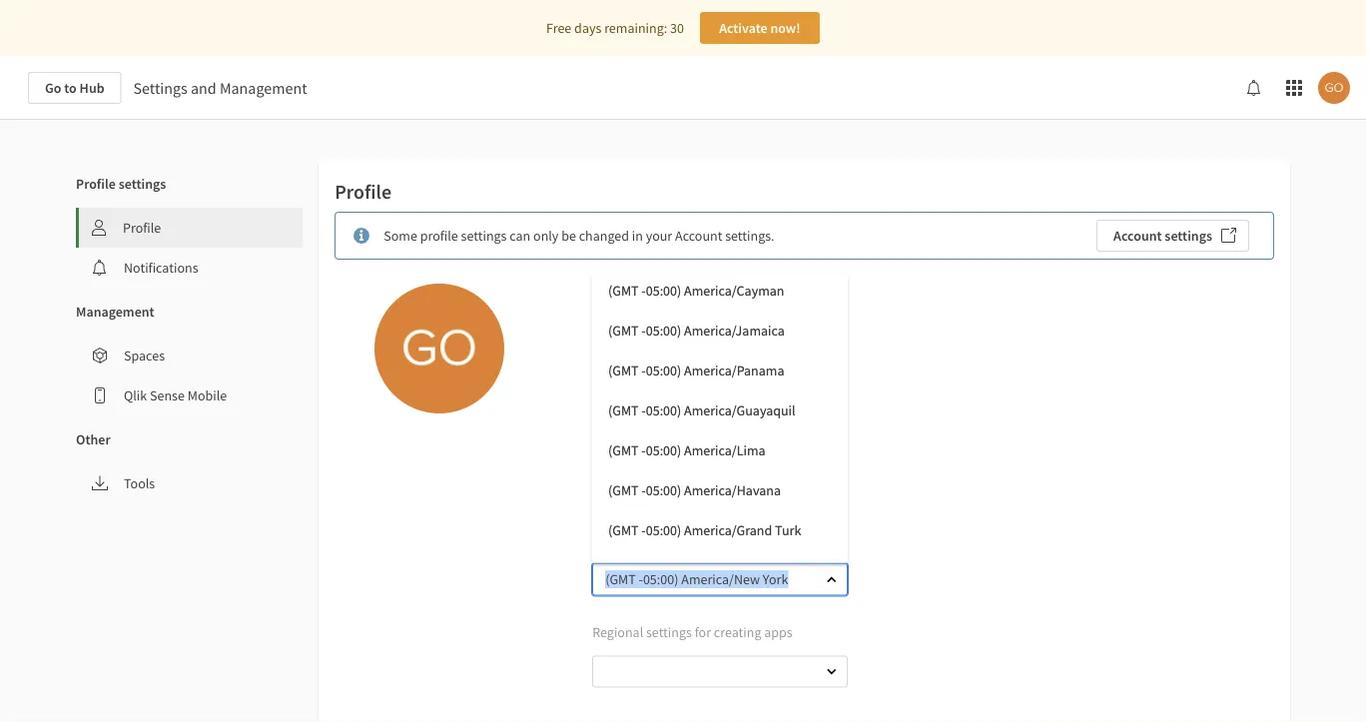 Task type: locate. For each thing, give the bounding box(es) containing it.
america/cayman
[[684, 282, 785, 299]]

profile up some
[[335, 179, 392, 204]]

list box containing (gmt -05:00) america/cayman
[[592, 271, 848, 590]]

05:00) for america/cayman
[[646, 282, 682, 299]]

- for (gmt -05:00) america/havana
[[642, 481, 646, 499]]

management up spaces
[[76, 303, 155, 321]]

changed
[[579, 227, 629, 245]]

6 - from the top
[[642, 481, 646, 499]]

1 horizontal spatial account
[[1114, 227, 1162, 245]]

7 - from the top
[[642, 521, 646, 539]]

-
[[642, 282, 646, 299], [642, 321, 646, 339], [642, 361, 646, 379], [642, 401, 646, 419], [642, 441, 646, 459], [642, 481, 646, 499], [642, 521, 646, 539], [642, 561, 646, 579]]

time zone
[[593, 531, 653, 549]]

05:00) down "language"
[[646, 481, 682, 499]]

7 05:00) from the top
[[646, 521, 682, 539]]

05:00) down zone
[[646, 561, 682, 579]]

- up 'orlando'
[[642, 282, 646, 299]]

name
[[593, 287, 627, 305]]

(gmt for (gmt -05:00) america/nassau
[[608, 561, 639, 579]]

- down zone
[[642, 561, 646, 579]]

1 horizontal spatial management
[[220, 78, 307, 98]]

1 - from the top
[[642, 282, 646, 299]]

(gmt for (gmt -05:00) america/grand turk
[[608, 521, 639, 539]]

settings for profile settings
[[119, 175, 166, 193]]

- right time
[[642, 521, 646, 539]]

- right gary
[[642, 321, 646, 339]]

3 05:00) from the top
[[646, 361, 682, 379]]

5 - from the top
[[642, 441, 646, 459]]

(gmt down preferred
[[608, 481, 639, 499]]

05:00) for america/nassau
[[646, 561, 682, 579]]

- for (gmt -05:00) america/guayaquil
[[642, 401, 646, 419]]

8 (gmt from the top
[[608, 561, 639, 579]]

(gmt
[[608, 282, 639, 299], [608, 321, 639, 339], [608, 361, 639, 379], [608, 401, 639, 419], [608, 441, 639, 459], [608, 481, 639, 499], [608, 521, 639, 539], [608, 561, 639, 579]]

None text field
[[595, 564, 809, 596]]

profile down hub
[[76, 175, 116, 193]]

- for (gmt -05:00) america/cayman
[[642, 282, 646, 299]]

go to hub
[[45, 79, 104, 97]]

7 (gmt from the top
[[608, 521, 639, 539]]

0 horizontal spatial profile
[[76, 175, 116, 193]]

(gmt for (gmt -05:00) america/havana
[[608, 481, 639, 499]]

profile
[[76, 175, 116, 193], [335, 179, 392, 204], [123, 219, 161, 237]]

- down the preferred language
[[642, 481, 646, 499]]

(gmt down time zone
[[608, 561, 639, 579]]

05:00) up (gmt -05:00) america/nassau
[[646, 521, 682, 539]]

(gmt down name
[[608, 321, 639, 339]]

05:00)
[[646, 282, 682, 299], [646, 321, 682, 339], [646, 361, 682, 379], [646, 401, 682, 419], [646, 441, 682, 459], [646, 481, 682, 499], [646, 521, 682, 539], [646, 561, 682, 579]]

05:00) for america/guayaquil
[[646, 401, 682, 419]]

gary orlando image
[[375, 284, 505, 414]]

activate
[[719, 19, 768, 37]]

(gmt up preferred
[[608, 401, 639, 419]]

america/guayaquil
[[684, 401, 796, 419]]

settings
[[119, 175, 166, 193], [461, 227, 507, 245], [1165, 227, 1213, 245], [646, 623, 692, 641]]

5 (gmt from the top
[[608, 441, 639, 459]]

None text field
[[595, 656, 809, 688]]

4 05:00) from the top
[[646, 401, 682, 419]]

3 - from the top
[[642, 361, 646, 379]]

alert containing some profile settings can only be changed in your account settings.
[[335, 212, 1275, 260]]

05:00) up orlandogary85@gmail.com
[[646, 361, 682, 379]]

other
[[76, 431, 111, 449]]

settings
[[133, 78, 188, 98]]

6 (gmt from the top
[[608, 481, 639, 499]]

can
[[510, 227, 531, 245]]

- left "language"
[[642, 441, 646, 459]]

orlando
[[625, 314, 678, 334]]

05:00) up "language"
[[646, 401, 682, 419]]

0 vertical spatial management
[[220, 78, 307, 98]]

activate now!
[[719, 19, 801, 37]]

go
[[45, 79, 61, 97]]

6 05:00) from the top
[[646, 481, 682, 499]]

05:00) up (gmt -05:00) america/panama
[[646, 321, 682, 339]]

(gmt -05:00) america/panama
[[608, 361, 785, 379]]

now!
[[771, 19, 801, 37]]

0 horizontal spatial management
[[76, 303, 155, 321]]

profile settings
[[76, 175, 166, 193]]

america/jamaica
[[684, 321, 785, 339]]

2 (gmt from the top
[[608, 321, 639, 339]]

creating
[[714, 623, 762, 641]]

(gmt for (gmt -05:00) america/lima
[[608, 441, 639, 459]]

8 - from the top
[[642, 561, 646, 579]]

tools link
[[76, 464, 303, 503]]

account
[[675, 227, 723, 245], [1114, 227, 1162, 245]]

orlandogary85@gmail.com
[[593, 390, 774, 410]]

5 05:00) from the top
[[646, 441, 682, 459]]

- up the preferred language
[[642, 401, 646, 419]]

05:00) up 'orlando'
[[646, 282, 682, 299]]

30
[[670, 19, 684, 37]]

4 - from the top
[[642, 401, 646, 419]]

8 05:00) from the top
[[646, 561, 682, 579]]

notifications link
[[76, 248, 303, 288]]

2 - from the top
[[642, 321, 646, 339]]

america/havana
[[684, 481, 781, 499]]

(gmt down gary
[[608, 361, 639, 379]]

account settings link
[[1097, 220, 1250, 252]]

- for (gmt -05:00) america/grand turk
[[642, 521, 646, 539]]

mobile
[[188, 387, 227, 405]]

(gmt left "language"
[[608, 441, 639, 459]]

management right and
[[220, 78, 307, 98]]

0 horizontal spatial account
[[675, 227, 723, 245]]

1 (gmt from the top
[[608, 282, 639, 299]]

2 05:00) from the top
[[646, 321, 682, 339]]

(gmt -05:00) america/jamaica
[[608, 321, 785, 339]]

profile link
[[79, 208, 303, 248]]

settings for account settings
[[1165, 227, 1213, 245]]

(gmt for (gmt -05:00) america/cayman
[[608, 282, 639, 299]]

profile
[[420, 227, 458, 245]]

spaces link
[[76, 336, 303, 376]]

alert
[[335, 212, 1275, 260]]

list box
[[592, 271, 848, 590]]

1 05:00) from the top
[[646, 282, 682, 299]]

to
[[64, 79, 77, 97]]

free days remaining: 30
[[547, 19, 684, 37]]

05:00) up (gmt -05:00) america/havana
[[646, 441, 682, 459]]

and
[[191, 78, 216, 98]]

- right email
[[642, 361, 646, 379]]

3 (gmt from the top
[[608, 361, 639, 379]]

regional
[[593, 623, 644, 641]]

- for (gmt -05:00) america/panama
[[642, 361, 646, 379]]

your
[[646, 227, 673, 245]]

(gmt up gary
[[608, 282, 639, 299]]

2 account from the left
[[1114, 227, 1162, 245]]

(gmt up (gmt -05:00) america/nassau
[[608, 521, 639, 539]]

4 (gmt from the top
[[608, 401, 639, 419]]

preferred
[[593, 439, 647, 457]]

profile up the notifications
[[123, 219, 161, 237]]

- for (gmt -05:00) america/jamaica
[[642, 321, 646, 339]]

management
[[220, 78, 307, 98], [76, 303, 155, 321]]



Task type: vqa. For each thing, say whether or not it's contained in the screenshot.
8th - from the bottom of the page
yes



Task type: describe. For each thing, give the bounding box(es) containing it.
america/grand
[[684, 521, 772, 539]]

in
[[632, 227, 643, 245]]

language
[[650, 439, 704, 457]]

(gmt -05:00) america/guayaquil
[[608, 401, 796, 419]]

1 account from the left
[[675, 227, 723, 245]]

apps
[[764, 623, 793, 641]]

spaces
[[124, 347, 165, 365]]

sense
[[150, 387, 185, 405]]

qlik sense mobile
[[124, 387, 227, 405]]

(gmt for (gmt -05:00) america/guayaquil
[[608, 401, 639, 419]]

name gary orlando
[[593, 287, 678, 334]]

05:00) for america/jamaica
[[646, 321, 682, 339]]

05:00) for america/havana
[[646, 481, 682, 499]]

settings for regional settings for creating apps
[[646, 623, 692, 641]]

(gmt for (gmt -05:00) america/jamaica
[[608, 321, 639, 339]]

settings and management
[[133, 78, 307, 98]]

be
[[562, 227, 576, 245]]

go to hub link
[[28, 72, 121, 104]]

open image
[[826, 666, 838, 678]]

tools
[[124, 475, 155, 492]]

account settings
[[1114, 227, 1213, 245]]

qlik
[[124, 387, 147, 405]]

(gmt -05:00) america/grand turk
[[608, 521, 801, 539]]

notifications
[[124, 259, 198, 277]]

email orlandogary85@gmail.com
[[593, 363, 774, 410]]

- for (gmt -05:00) america/lima
[[642, 441, 646, 459]]

for
[[695, 623, 711, 641]]

close image
[[826, 574, 838, 586]]

america/lima
[[684, 441, 766, 459]]

05:00) for america/panama
[[646, 361, 682, 379]]

regional settings for creating apps
[[593, 623, 793, 641]]

activate now! link
[[700, 12, 820, 44]]

only
[[533, 227, 559, 245]]

(gmt -05:00) america/lima
[[608, 441, 766, 459]]

1 horizontal spatial profile
[[123, 219, 161, 237]]

america/nassau
[[684, 561, 779, 579]]

free
[[547, 19, 572, 37]]

(gmt -05:00) america/nassau
[[608, 561, 779, 579]]

time
[[593, 531, 622, 549]]

days
[[575, 19, 602, 37]]

(gmt -05:00) america/cayman
[[608, 282, 785, 299]]

settings.
[[725, 227, 775, 245]]

1 vertical spatial management
[[76, 303, 155, 321]]

some profile settings can only be changed in your account settings.
[[384, 227, 775, 245]]

email
[[593, 363, 626, 381]]

zone
[[625, 531, 653, 549]]

turk
[[775, 521, 801, 539]]

(gmt -05:00) america/havana
[[608, 481, 781, 499]]

05:00) for america/grand
[[646, 521, 682, 539]]

(gmt for (gmt -05:00) america/panama
[[608, 361, 639, 379]]

- for (gmt -05:00) america/nassau
[[642, 561, 646, 579]]

hub
[[80, 79, 104, 97]]

remaining:
[[605, 19, 668, 37]]

gary orlando image
[[1319, 72, 1351, 104]]

preferred language
[[593, 439, 704, 457]]

america/panama
[[684, 361, 785, 379]]

some
[[384, 227, 417, 245]]

gary
[[593, 314, 622, 334]]

05:00) for america/lima
[[646, 441, 682, 459]]

qlik sense mobile link
[[76, 376, 303, 416]]

2 horizontal spatial profile
[[335, 179, 392, 204]]



